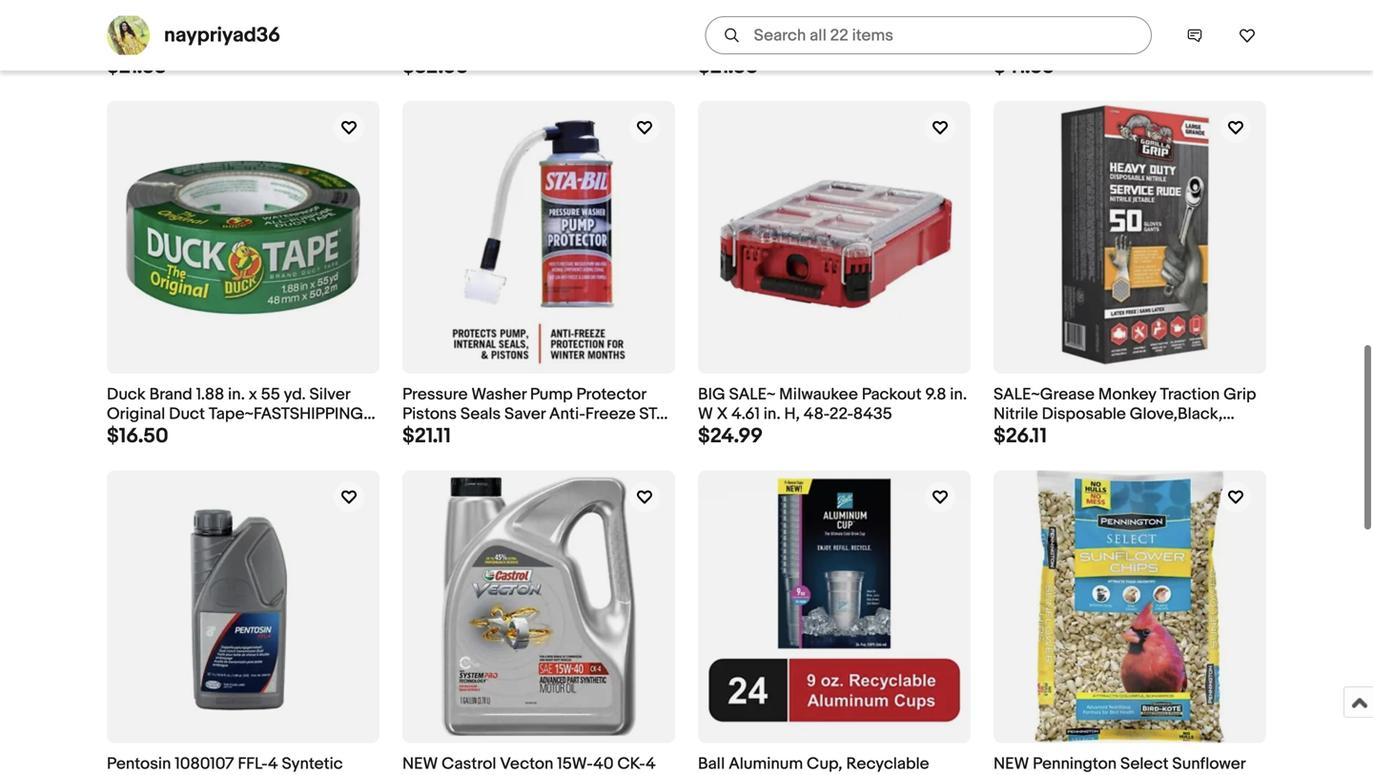 Task type: vqa. For each thing, say whether or not it's contained in the screenshot.
first Insulated from the left
yes



Task type: describe. For each thing, give the bounding box(es) containing it.
synthetic inside new castrol vecton 15w-40 ck-4 advanced part synthetic motor oil
[[516, 774, 587, 776]]

grip
[[1224, 385, 1257, 405]]

30 inside hot item~ stanley the iceflow 30 oz lapis bpa free insulated straw tumbler
[[341, 15, 360, 35]]

Search all 22 items field
[[706, 16, 1152, 54]]

$41.55
[[994, 54, 1055, 79]]

55
[[261, 385, 280, 405]]

$16.50
[[107, 424, 168, 449]]

save this seller naypriyad36 image
[[1239, 27, 1256, 44]]

x
[[717, 405, 728, 425]]

bpa inside hot item~ stanley the iceflow 30 oz lapis bpa free insulated straw tumbler
[[171, 35, 200, 55]]

traction
[[1161, 385, 1220, 405]]

50-
[[1043, 424, 1070, 444]]

4oz
[[428, 424, 456, 444]]

oil inside mobil delvac 1300super heavyduty synthetic blend diesel engine oil 15w-40 2.5gal
[[628, 35, 649, 55]]

4 inside "pentosin 1080107 ffl-4 syntetic double clutch transmission (dct"
[[268, 754, 278, 775]]

ii
[[1241, 15, 1249, 35]]

elevated
[[1173, 15, 1237, 35]]

new castrol vecton 15w-40 ck-4 advanced part synthetic motor oil 
[[403, 754, 668, 776]]

big sale~ milwaukee packout 9.8 in. w x 4.61 in. h, 48-22-8435 link
[[698, 101, 971, 425]]

stratus
[[1034, 15, 1087, 35]]

glove,black,
[[1130, 405, 1223, 425]]

1 horizontal spatial ~
[[1253, 15, 1262, 35]]

mobil
[[403, 15, 444, 35]]

new
[[994, 35, 1027, 55]]

lapis
[[128, 35, 167, 55]]

protector
[[577, 385, 646, 405]]

$26.11
[[994, 424, 1047, 449]]

naypriyad36 link
[[164, 23, 281, 48]]

insulated inside hot item~ stanley the iceflow 30 oz lapis bpa free insulated straw tumbler
[[241, 35, 309, 55]]

sale~
[[729, 385, 776, 405]]

oz inside the new stanley the iceflow 30 oz charcoal bpa free insulated straw tumbler
[[910, 15, 928, 35]]

tape~fastshipping
[[209, 405, 364, 425]]

straw inside hot item~ stanley the iceflow 30 oz lapis bpa free insulated straw tumbler
[[313, 35, 354, 55]]

pressure washer pump protector pistons seals saver anti-freeze sta- bil 4oz 22007 link
[[403, 101, 675, 444]]

part
[[483, 774, 513, 776]]

monkey
[[1099, 385, 1157, 405]]

recyclable
[[847, 754, 930, 775]]

the inside hot item~ stanley the iceflow 30 oz lapis bpa free insulated straw tumbler
[[249, 15, 276, 35]]

sitka stratus ws beanie elevated ii ~ new ~ one size fits all link
[[994, 0, 1267, 55]]

nitrile
[[994, 405, 1039, 425]]

bird
[[1083, 774, 1112, 776]]

yd.
[[284, 385, 306, 405]]

ball aluminum cup, recyclable cold-drink cup, 9 oz. cups, 2
[[698, 754, 930, 776]]

transmission
[[218, 774, 314, 776]]

clutch
[[164, 774, 214, 776]]

new for new pennington select sunflower chips, wild bird food and seed, 
[[994, 754, 1030, 775]]

hot item~ stanley the iceflow 30 oz lapis bpa free insulated straw tumbler
[[107, 15, 360, 75]]

48-
[[804, 405, 830, 425]]

free inside the new stanley the iceflow 30 oz charcoal bpa free insulated straw tumbler
[[803, 35, 836, 55]]

8435
[[854, 405, 893, 425]]

4.61
[[732, 405, 760, 425]]

straw inside the new stanley the iceflow 30 oz charcoal bpa free insulated straw tumbler
[[912, 35, 953, 55]]

sta-
[[640, 405, 673, 425]]

blend
[[477, 35, 519, 55]]

size
[[1078, 35, 1109, 55]]

$32.50
[[403, 54, 469, 79]]

aluminum
[[729, 754, 803, 775]]

pump
[[530, 385, 573, 405]]

9.8
[[926, 385, 947, 405]]

food
[[1116, 774, 1154, 776]]

castrol
[[442, 754, 497, 775]]

oz.
[[836, 774, 858, 776]]

brand
[[149, 385, 193, 405]]

syntetic
[[282, 754, 343, 775]]

new castrol vecton 15w-40 ck-4 advanced part synthetic motor oil link
[[403, 471, 675, 776]]

charcoal
[[698, 35, 766, 55]]

beanie
[[1119, 15, 1170, 35]]

cup, right aluminum
[[807, 754, 843, 775]]

40 inside new castrol vecton 15w-40 ck-4 advanced part synthetic motor oil
[[594, 754, 614, 775]]

sitka
[[994, 15, 1030, 35]]

washer
[[472, 385, 527, 405]]

ball
[[698, 754, 725, 775]]

1300super
[[503, 15, 582, 35]]

big sale~ milwaukee packout 9.8 in. w x 4.61 in. h, 48-22-8435
[[698, 385, 968, 425]]

naypriyad36 image
[[107, 16, 150, 55]]

tumbler inside hot item~ stanley the iceflow 30 oz lapis bpa free insulated straw tumbler
[[107, 55, 167, 75]]

pentosin 1080107 ffl-4 syntetic double clutch transmission (dct
[[107, 754, 359, 776]]

15w- inside mobil delvac 1300super heavyduty synthetic blend diesel engine oil 15w-40 2.5gal
[[403, 55, 439, 75]]



Task type: locate. For each thing, give the bounding box(es) containing it.
sale~grease monkey traction grip nitrile disposable glove,black, large, 50-count link
[[994, 101, 1267, 444]]

ck-
[[618, 754, 646, 775]]

w
[[698, 405, 713, 425]]

milwaukee
[[780, 385, 858, 405]]

free right item~
[[204, 35, 237, 55]]

new inside new pennington select sunflower chips, wild bird food and seed,
[[994, 754, 1030, 775]]

stanley inside hot item~ stanley the iceflow 30 oz lapis bpa free insulated straw tumbler
[[191, 15, 245, 35]]

x
[[249, 385, 257, 405]]

us
[[107, 424, 128, 444]]

1 horizontal spatial 15w-
[[557, 754, 594, 775]]

sitka stratus ws beanie elevated ii ~ new ~ one size fits all $41.55
[[994, 15, 1262, 79]]

pressure
[[403, 385, 468, 405]]

engine
[[573, 35, 624, 55]]

new for new stanley the iceflow 30 oz charcoal bpa free insulated straw tumbler
[[698, 15, 734, 35]]

~ right ii
[[1253, 15, 1262, 35]]

ws
[[1090, 15, 1115, 35]]

40 left 2.5gal
[[439, 55, 459, 75]]

stanley up $21.80
[[738, 15, 792, 35]]

0 horizontal spatial iceflow
[[280, 15, 337, 35]]

new pennington select sunflower chips, wild bird food and seed, 
[[994, 754, 1246, 776]]

1 iceflow from the left
[[280, 15, 337, 35]]

in. right 9.8
[[950, 385, 968, 405]]

straw left mobil
[[313, 35, 354, 55]]

new for new castrol vecton 15w-40 ck-4 advanced part synthetic motor oil 
[[403, 754, 438, 775]]

pressure washer pump protector pistons seals saver anti-freeze sta- bil 4oz 22007
[[403, 385, 673, 444]]

bpa right charcoal
[[770, 35, 800, 55]]

the inside the new stanley the iceflow 30 oz charcoal bpa free insulated straw tumbler
[[795, 15, 823, 35]]

2 bpa from the left
[[770, 35, 800, 55]]

iceflow inside hot item~ stanley the iceflow 30 oz lapis bpa free insulated straw tumbler
[[280, 15, 337, 35]]

pentosin
[[107, 754, 171, 775]]

2 insulated from the left
[[840, 35, 908, 55]]

bil
[[403, 424, 425, 444]]

drink
[[741, 774, 780, 776]]

chips,
[[994, 774, 1042, 776]]

15w- right vecton in the bottom of the page
[[557, 754, 594, 775]]

sale~grease monkey traction grip nitrile disposable glove,black, large, 50-count
[[994, 385, 1257, 444]]

h,
[[785, 405, 800, 425]]

1 horizontal spatial the
[[795, 15, 823, 35]]

wild
[[1046, 774, 1079, 776]]

cold-
[[698, 774, 741, 776]]

2 free from the left
[[803, 35, 836, 55]]

tumbler inside the new stanley the iceflow 30 oz charcoal bpa free insulated straw tumbler
[[698, 55, 759, 75]]

1 horizontal spatial 40
[[594, 754, 614, 775]]

count
[[1070, 424, 1116, 444]]

0 horizontal spatial 30
[[341, 15, 360, 35]]

in. left h,
[[764, 405, 781, 425]]

1 horizontal spatial in.
[[764, 405, 781, 425]]

oil inside new castrol vecton 15w-40 ck-4 advanced part synthetic motor oil
[[638, 774, 659, 776]]

15w- down mobil
[[403, 55, 439, 75]]

0 horizontal spatial 40
[[439, 55, 459, 75]]

new up $21.80
[[698, 15, 734, 35]]

0 horizontal spatial tumbler
[[107, 55, 167, 75]]

1 straw from the left
[[313, 35, 354, 55]]

synthetic left blend
[[403, 35, 473, 55]]

tumbler
[[107, 55, 167, 75], [698, 55, 759, 75]]

ball aluminum cup, recyclable cold-drink cup, 9 oz. cups, 2 link
[[698, 471, 971, 776]]

1 horizontal spatial 4
[[646, 754, 656, 775]]

1 horizontal spatial 30
[[887, 15, 907, 35]]

bpa inside the new stanley the iceflow 30 oz charcoal bpa free insulated straw tumbler
[[770, 35, 800, 55]]

hot item~ stanley the iceflow 30 oz lapis bpa free insulated straw tumbler link
[[107, 0, 380, 75]]

diesel
[[523, 35, 570, 55]]

1 4 from the left
[[268, 754, 278, 775]]

saver
[[505, 405, 546, 425]]

bpa right lapis
[[171, 35, 200, 55]]

new left wild
[[994, 754, 1030, 775]]

iceflow
[[280, 15, 337, 35], [826, 15, 883, 35]]

free right charcoal
[[803, 35, 836, 55]]

40 left ck-
[[594, 754, 614, 775]]

duck brand 1.88 in. x 55 yd. silver original duct tape~fastshipping us
[[107, 385, 364, 444]]

oz inside hot item~ stanley the iceflow 30 oz lapis bpa free insulated straw tumbler
[[107, 35, 124, 55]]

heavyduty
[[586, 15, 667, 35]]

duct
[[169, 405, 205, 425]]

0 horizontal spatial bpa
[[171, 35, 200, 55]]

straw left new
[[912, 35, 953, 55]]

sale~grease
[[994, 385, 1095, 405]]

stanley inside the new stanley the iceflow 30 oz charcoal bpa free insulated straw tumbler
[[738, 15, 792, 35]]

double
[[107, 774, 161, 776]]

0 horizontal spatial new
[[403, 754, 438, 775]]

0 horizontal spatial ~
[[1031, 35, 1040, 55]]

1 vertical spatial 40
[[594, 754, 614, 775]]

~
[[1253, 15, 1262, 35], [1031, 35, 1040, 55]]

1 tumbler from the left
[[107, 55, 167, 75]]

new inside the new stanley the iceflow 30 oz charcoal bpa free insulated straw tumbler
[[698, 15, 734, 35]]

seals
[[461, 405, 501, 425]]

2 4 from the left
[[646, 754, 656, 775]]

1 vertical spatial synthetic
[[516, 774, 587, 776]]

pistons
[[403, 405, 457, 425]]

oil right motor
[[638, 774, 659, 776]]

pentosin 1080107 ffl-4 syntetic double clutch transmission (dct link
[[107, 471, 380, 776]]

1 stanley from the left
[[191, 15, 245, 35]]

large,
[[994, 424, 1040, 444]]

oil right engine
[[628, 35, 649, 55]]

freeze
[[586, 405, 636, 425]]

1 horizontal spatial straw
[[912, 35, 953, 55]]

straw
[[313, 35, 354, 55], [912, 35, 953, 55]]

0 vertical spatial oil
[[628, 35, 649, 55]]

2 straw from the left
[[912, 35, 953, 55]]

new stanley the iceflow 30 oz charcoal bpa free insulated straw tumbler
[[698, 15, 953, 75]]

new inside new castrol vecton 15w-40 ck-4 advanced part synthetic motor oil
[[403, 754, 438, 775]]

0 vertical spatial synthetic
[[403, 35, 473, 55]]

ffl-
[[238, 754, 268, 775]]

oil
[[628, 35, 649, 55], [638, 774, 659, 776]]

40 inside mobil delvac 1300super heavyduty synthetic blend diesel engine oil 15w-40 2.5gal
[[439, 55, 459, 75]]

1 horizontal spatial synthetic
[[516, 774, 587, 776]]

1 horizontal spatial free
[[803, 35, 836, 55]]

in.
[[228, 385, 245, 405], [950, 385, 968, 405], [764, 405, 781, 425]]

30 inside the new stanley the iceflow 30 oz charcoal bpa free insulated straw tumbler
[[887, 15, 907, 35]]

9
[[823, 774, 833, 776]]

2 tumbler from the left
[[698, 55, 759, 75]]

1 horizontal spatial oz
[[910, 15, 928, 35]]

2 stanley from the left
[[738, 15, 792, 35]]

silver
[[310, 385, 350, 405]]

0 horizontal spatial synthetic
[[403, 35, 473, 55]]

4 right motor
[[646, 754, 656, 775]]

1 horizontal spatial stanley
[[738, 15, 792, 35]]

~ left one
[[1031, 35, 1040, 55]]

cup, left 9
[[783, 774, 819, 776]]

sunflower
[[1173, 754, 1246, 775]]

and
[[1158, 774, 1185, 776]]

0 horizontal spatial 4
[[268, 754, 278, 775]]

advanced
[[403, 774, 479, 776]]

mobil delvac 1300super heavyduty synthetic blend diesel engine oil 15w-40 2.5gal
[[403, 15, 667, 75]]

2 iceflow from the left
[[826, 15, 883, 35]]

new pennington select sunflower chips, wild bird food and seed, link
[[994, 471, 1267, 776]]

2 horizontal spatial new
[[994, 754, 1030, 775]]

1 horizontal spatial iceflow
[[826, 15, 883, 35]]

1 horizontal spatial insulated
[[840, 35, 908, 55]]

new stanley the iceflow 30 oz charcoal bpa free insulated straw tumbler link
[[698, 0, 971, 75]]

1 bpa from the left
[[171, 35, 200, 55]]

big
[[698, 385, 726, 405]]

stanley
[[191, 15, 245, 35], [738, 15, 792, 35]]

1 30 from the left
[[341, 15, 360, 35]]

new left castrol
[[403, 754, 438, 775]]

1 vertical spatial oil
[[638, 774, 659, 776]]

synthetic right part
[[516, 774, 587, 776]]

$21.80
[[698, 54, 759, 79]]

insulated inside the new stanley the iceflow 30 oz charcoal bpa free insulated straw tumbler
[[840, 35, 908, 55]]

2.5gal
[[463, 55, 512, 75]]

iceflow inside the new stanley the iceflow 30 oz charcoal bpa free insulated straw tumbler
[[826, 15, 883, 35]]

0 vertical spatial 40
[[439, 55, 459, 75]]

1080107
[[175, 754, 234, 775]]

the
[[249, 15, 276, 35], [795, 15, 823, 35]]

4 inside new castrol vecton 15w-40 ck-4 advanced part synthetic motor oil
[[646, 754, 656, 775]]

0 horizontal spatial 15w-
[[403, 55, 439, 75]]

0 horizontal spatial oz
[[107, 35, 124, 55]]

stanley right item~
[[191, 15, 245, 35]]

1 horizontal spatial bpa
[[770, 35, 800, 55]]

delvac
[[448, 15, 500, 35]]

4
[[268, 754, 278, 775], [646, 754, 656, 775]]

$21.11
[[403, 424, 451, 449]]

in. left x
[[228, 385, 245, 405]]

2 horizontal spatial in.
[[950, 385, 968, 405]]

motor
[[591, 774, 634, 776]]

all
[[1143, 35, 1162, 55]]

oz left sitka
[[910, 15, 928, 35]]

1 free from the left
[[204, 35, 237, 55]]

2 the from the left
[[795, 15, 823, 35]]

40
[[439, 55, 459, 75], [594, 754, 614, 775]]

1 horizontal spatial new
[[698, 15, 734, 35]]

one
[[1043, 35, 1075, 55]]

0 horizontal spatial stanley
[[191, 15, 245, 35]]

22007
[[460, 424, 507, 444]]

free inside hot item~ stanley the iceflow 30 oz lapis bpa free insulated straw tumbler
[[204, 35, 237, 55]]

4 left syntetic on the bottom left of the page
[[268, 754, 278, 775]]

oz left lapis
[[107, 35, 124, 55]]

pennington
[[1033, 754, 1117, 775]]

1 horizontal spatial tumbler
[[698, 55, 759, 75]]

1 the from the left
[[249, 15, 276, 35]]

0 horizontal spatial insulated
[[241, 35, 309, 55]]

in. inside 'duck brand 1.88 in. x 55 yd. silver original duct tape~fastshipping us'
[[228, 385, 245, 405]]

synthetic inside mobil delvac 1300super heavyduty synthetic blend diesel engine oil 15w-40 2.5gal
[[403, 35, 473, 55]]

1 vertical spatial 15w-
[[557, 754, 594, 775]]

duck brand 1.88 in. x 55 yd. silver original duct tape~fastshipping us link
[[107, 101, 380, 444]]

22-
[[830, 405, 854, 425]]

1.88
[[196, 385, 224, 405]]

0 horizontal spatial free
[[204, 35, 237, 55]]

hot
[[107, 15, 139, 35]]

1 insulated from the left
[[241, 35, 309, 55]]

0 vertical spatial 15w-
[[403, 55, 439, 75]]

0 horizontal spatial straw
[[313, 35, 354, 55]]

0 horizontal spatial in.
[[228, 385, 245, 405]]

disposable
[[1042, 405, 1127, 425]]

item~
[[142, 15, 187, 35]]

2 30 from the left
[[887, 15, 907, 35]]

cups,
[[862, 774, 906, 776]]

15w- inside new castrol vecton 15w-40 ck-4 advanced part synthetic motor oil
[[557, 754, 594, 775]]

vecton
[[500, 754, 554, 775]]

0 horizontal spatial the
[[249, 15, 276, 35]]



